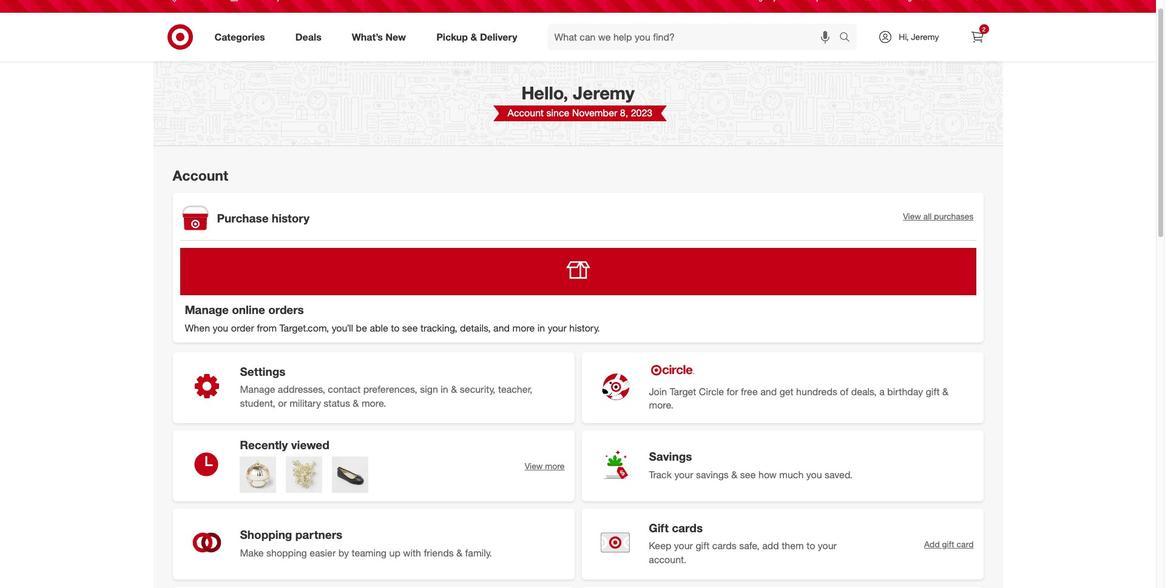 Task type: vqa. For each thing, say whether or not it's contained in the screenshot.
date? at left top
no



Task type: locate. For each thing, give the bounding box(es) containing it.
& left family.
[[456, 547, 463, 559]]

join target circle for free and get hundreds of deals, a birthday gift & more.
[[649, 386, 949, 412]]

more. down the "join"
[[649, 400, 674, 412]]

them
[[782, 540, 804, 553]]

pickup
[[436, 31, 468, 43]]

0 vertical spatial more
[[513, 323, 535, 335]]

saved.
[[825, 469, 853, 481]]

free
[[741, 386, 758, 398]]

preferences,
[[363, 384, 417, 396]]

from
[[257, 323, 277, 335]]

1 vertical spatial to
[[807, 540, 815, 553]]

1 horizontal spatial you
[[806, 469, 822, 481]]

1 vertical spatial in
[[441, 384, 448, 396]]

1 vertical spatial see
[[740, 469, 756, 481]]

& inside savings track your savings & see how much you saved.
[[731, 469, 738, 481]]

more
[[513, 323, 535, 335], [545, 461, 565, 471]]

account up the purchase
[[173, 167, 228, 184]]

more. inside "join target circle for free and get hundreds of deals, a birthday gift & more."
[[649, 400, 674, 412]]

1 horizontal spatial in
[[538, 323, 545, 335]]

track
[[649, 469, 672, 481]]

see inside manage online orders when you order from target.com, you'll be able to see tracking, details, and more in your history.
[[402, 323, 418, 335]]

gift right birthday
[[926, 386, 940, 398]]

to
[[391, 323, 400, 335], [807, 540, 815, 553]]

cards
[[672, 521, 703, 535], [712, 540, 737, 553]]

in
[[538, 323, 545, 335], [441, 384, 448, 396]]

0 horizontal spatial manage
[[185, 303, 229, 317]]

1 vertical spatial and
[[761, 386, 777, 398]]

shopping
[[266, 547, 307, 559]]

0 vertical spatial account
[[508, 107, 544, 119]]

manage online orders when you order from target.com, you'll be able to see tracking, details, and more in your history.
[[185, 303, 600, 335]]

shopping
[[240, 528, 292, 542]]

0 vertical spatial in
[[538, 323, 545, 335]]

security,
[[460, 384, 496, 396]]

join target circle for free and get hundreds of deals, a birthday gift & more. link
[[582, 353, 983, 424]]

military
[[290, 398, 321, 410]]

0 horizontal spatial jeremy
[[573, 82, 635, 104]]

gift cards keep your gift cards safe, add them to your account.
[[649, 521, 837, 566]]

0 horizontal spatial and
[[493, 323, 510, 335]]

1 horizontal spatial view
[[903, 211, 921, 221]]

1 vertical spatial cards
[[712, 540, 737, 553]]

0 horizontal spatial cards
[[672, 521, 703, 535]]

0 vertical spatial you
[[213, 323, 228, 335]]

view
[[903, 211, 921, 221], [525, 461, 543, 471]]

0 horizontal spatial more.
[[362, 398, 386, 410]]

pickup & delivery link
[[426, 24, 533, 50]]

get
[[780, 386, 794, 398]]

shopping partners make shopping easier by teaming up with friends & family.
[[240, 528, 492, 559]]

more inside manage online orders when you order from target.com, you'll be able to see tracking, details, and more in your history.
[[513, 323, 535, 335]]

0 horizontal spatial in
[[441, 384, 448, 396]]

your left history.
[[548, 323, 567, 335]]

manage up "student,"
[[240, 384, 275, 396]]

you inside savings track your savings & see how much you saved.
[[806, 469, 822, 481]]

categories link
[[204, 24, 280, 50]]

0 vertical spatial manage
[[185, 303, 229, 317]]

jeremy inside hello, jeremy account since november 8, 2023
[[573, 82, 635, 104]]

history.
[[569, 323, 600, 335]]

friends
[[424, 547, 454, 559]]

0 horizontal spatial account
[[173, 167, 228, 184]]

what's
[[352, 31, 383, 43]]

view for view more
[[525, 461, 543, 471]]

jeremy
[[911, 32, 939, 42], [573, 82, 635, 104]]

order
[[231, 323, 254, 335]]

your up account.
[[674, 540, 693, 553]]

0 horizontal spatial you
[[213, 323, 228, 335]]

0 vertical spatial view
[[903, 211, 921, 221]]

1 vertical spatial jeremy
[[573, 82, 635, 104]]

to inside manage online orders when you order from target.com, you'll be able to see tracking, details, and more in your history.
[[391, 323, 400, 335]]

0 horizontal spatial to
[[391, 323, 400, 335]]

1 horizontal spatial and
[[761, 386, 777, 398]]

online
[[232, 303, 265, 317]]

in right sign
[[441, 384, 448, 396]]

purchase history
[[217, 211, 310, 225]]

what's new
[[352, 31, 406, 43]]

1 horizontal spatial jeremy
[[911, 32, 939, 42]]

in left history.
[[538, 323, 545, 335]]

deals,
[[851, 386, 877, 398]]

and left get
[[761, 386, 777, 398]]

birthday
[[887, 386, 923, 398]]

gift right add
[[942, 539, 954, 550]]

see left how
[[740, 469, 756, 481]]

jeremy right hi,
[[911, 32, 939, 42]]

your inside savings track your savings & see how much you saved.
[[674, 469, 693, 481]]

november
[[572, 107, 617, 119]]

8,
[[620, 107, 628, 119]]

easier
[[310, 547, 336, 559]]

and right details,
[[493, 323, 510, 335]]

1 vertical spatial you
[[806, 469, 822, 481]]

history
[[272, 211, 310, 225]]

1 vertical spatial view
[[525, 461, 543, 471]]

gift
[[649, 521, 669, 535]]

manage up when
[[185, 303, 229, 317]]

gift right "keep"
[[696, 540, 710, 553]]

search
[[834, 32, 863, 44]]

gift
[[926, 386, 940, 398], [942, 539, 954, 550], [696, 540, 710, 553]]

What can we help you find? suggestions appear below search field
[[547, 24, 843, 50]]

a
[[879, 386, 885, 398]]

1 horizontal spatial to
[[807, 540, 815, 553]]

you right much
[[806, 469, 822, 481]]

your
[[548, 323, 567, 335], [674, 469, 693, 481], [674, 540, 693, 553], [818, 540, 837, 553]]

1 horizontal spatial more.
[[649, 400, 674, 412]]

& right savings
[[731, 469, 738, 481]]

0 vertical spatial to
[[391, 323, 400, 335]]

you inside manage online orders when you order from target.com, you'll be able to see tracking, details, and more in your history.
[[213, 323, 228, 335]]

0 vertical spatial jeremy
[[911, 32, 939, 42]]

jeremy up the november
[[573, 82, 635, 104]]

family.
[[465, 547, 492, 559]]

curl swirl bow gold/white - spritz&#8482; image
[[286, 457, 322, 494]]

1 vertical spatial more
[[545, 461, 565, 471]]

0 vertical spatial see
[[402, 323, 418, 335]]

2 horizontal spatial gift
[[942, 539, 954, 550]]

cards right gift
[[672, 521, 703, 535]]

manage inside settings manage addresses, contact preferences, sign in & security, teacher, student, or military status & more.
[[240, 384, 275, 396]]

0 vertical spatial and
[[493, 323, 510, 335]]

deals
[[295, 31, 321, 43]]

how
[[759, 469, 777, 481]]

0 horizontal spatial gift
[[696, 540, 710, 553]]

up
[[389, 547, 400, 559]]

1 horizontal spatial gift
[[926, 386, 940, 398]]

search button
[[834, 24, 863, 53]]

jeremy for hello,
[[573, 82, 635, 104]]

with
[[403, 547, 421, 559]]

account down hello,
[[508, 107, 544, 119]]

& left security,
[[451, 384, 457, 396]]

cards left safe,
[[712, 540, 737, 553]]

safe,
[[739, 540, 760, 553]]

0 horizontal spatial see
[[402, 323, 418, 335]]

& right birthday
[[943, 386, 949, 398]]

&
[[471, 31, 477, 43], [451, 384, 457, 396], [943, 386, 949, 398], [353, 398, 359, 410], [731, 469, 738, 481], [456, 547, 463, 559]]

view for view all purchases
[[903, 211, 921, 221]]

pickup & delivery
[[436, 31, 517, 43]]

to right them
[[807, 540, 815, 553]]

your down savings
[[674, 469, 693, 481]]

1 horizontal spatial manage
[[240, 384, 275, 396]]

for
[[727, 386, 738, 398]]

details,
[[460, 323, 491, 335]]

& right 'pickup'
[[471, 31, 477, 43]]

account
[[508, 107, 544, 119], [173, 167, 228, 184]]

see
[[402, 323, 418, 335], [740, 469, 756, 481]]

more. down preferences,
[[362, 398, 386, 410]]

& down contact
[[353, 398, 359, 410]]

you left order
[[213, 323, 228, 335]]

gift inside gift cards keep your gift cards safe, add them to your account.
[[696, 540, 710, 553]]

1 horizontal spatial see
[[740, 469, 756, 481]]

see left tracking,
[[402, 323, 418, 335]]

settings
[[240, 364, 286, 378]]

0 horizontal spatial view
[[525, 461, 543, 471]]

0 horizontal spatial more
[[513, 323, 535, 335]]

recently
[[240, 438, 288, 452]]

target.com,
[[280, 323, 329, 335]]

2023
[[631, 107, 653, 119]]

savings
[[696, 469, 729, 481]]

jeremy for hi,
[[911, 32, 939, 42]]

1 vertical spatial manage
[[240, 384, 275, 396]]

1 horizontal spatial account
[[508, 107, 544, 119]]

1 horizontal spatial more
[[545, 461, 565, 471]]

account.
[[649, 554, 686, 566]]

to right able
[[391, 323, 400, 335]]



Task type: describe. For each thing, give the bounding box(es) containing it.
more. inside settings manage addresses, contact preferences, sign in & security, teacher, student, or military status & more.
[[362, 398, 386, 410]]

orders
[[268, 303, 304, 317]]

to inside gift cards keep your gift cards safe, add them to your account.
[[807, 540, 815, 553]]

hi,
[[899, 32, 909, 42]]

all
[[924, 211, 932, 221]]

viewed
[[291, 438, 329, 452]]

card
[[957, 539, 974, 550]]

view all purchases
[[903, 211, 974, 221]]

or
[[278, 398, 287, 410]]

and inside manage online orders when you order from target.com, you'll be able to see tracking, details, and more in your history.
[[493, 323, 510, 335]]

circle
[[699, 386, 724, 398]]

1 vertical spatial account
[[173, 167, 228, 184]]

new
[[386, 31, 406, 43]]

when
[[185, 323, 210, 335]]

tracking,
[[421, 323, 457, 335]]

recently viewed link
[[173, 431, 440, 502]]

make
[[240, 547, 264, 559]]

hello,
[[521, 82, 568, 104]]

teacher,
[[498, 384, 532, 396]]

contact
[[328, 384, 361, 396]]

addresses,
[[278, 384, 325, 396]]

in inside manage online orders when you order from target.com, you'll be able to see tracking, details, and more in your history.
[[538, 323, 545, 335]]

and inside "join target circle for free and get hundreds of deals, a birthday gift & more."
[[761, 386, 777, 398]]

gift inside button
[[942, 539, 954, 550]]

able
[[370, 323, 388, 335]]

add
[[762, 540, 779, 553]]

3-wick ribbed mercury glass forest fir ornament jar candle gold 6oz - threshold&#8482; image
[[240, 457, 276, 494]]

categories
[[215, 31, 265, 43]]

status
[[324, 398, 350, 410]]

your inside manage online orders when you order from target.com, you'll be able to see tracking, details, and more in your history.
[[548, 323, 567, 335]]

2
[[982, 25, 986, 33]]

add gift card
[[924, 539, 974, 550]]

savings
[[649, 450, 692, 464]]

recently viewed
[[240, 438, 329, 452]]

gift inside "join target circle for free and get hundreds of deals, a birthday gift & more."
[[926, 386, 940, 398]]

student,
[[240, 398, 275, 410]]

you'll
[[332, 323, 353, 335]]

purchases
[[934, 211, 974, 221]]

view more
[[525, 461, 565, 471]]

girls' diana slip-on ballet flats - cat & jack™ image
[[332, 457, 369, 494]]

deals link
[[285, 24, 337, 50]]

partners
[[295, 528, 342, 542]]

hello, jeremy account since november 8, 2023
[[508, 82, 653, 119]]

settings manage addresses, contact preferences, sign in & security, teacher, student, or military status & more.
[[240, 364, 532, 410]]

in inside settings manage addresses, contact preferences, sign in & security, teacher, student, or military status & more.
[[441, 384, 448, 396]]

purchase
[[217, 211, 269, 225]]

keep
[[649, 540, 671, 553]]

of
[[840, 386, 849, 398]]

since
[[547, 107, 569, 119]]

manage inside manage online orders when you order from target.com, you'll be able to see tracking, details, and more in your history.
[[185, 303, 229, 317]]

2 link
[[964, 24, 991, 50]]

sign
[[420, 384, 438, 396]]

your right them
[[818, 540, 837, 553]]

0 vertical spatial cards
[[672, 521, 703, 535]]

much
[[779, 469, 804, 481]]

& inside shopping partners make shopping easier by teaming up with friends & family.
[[456, 547, 463, 559]]

by
[[339, 547, 349, 559]]

delivery
[[480, 31, 517, 43]]

hi, jeremy
[[899, 32, 939, 42]]

add gift card button
[[924, 539, 974, 551]]

what's new link
[[342, 24, 421, 50]]

savings track your savings & see how much you saved.
[[649, 450, 853, 481]]

hundreds
[[796, 386, 837, 398]]

purchase history link
[[173, 193, 776, 233]]

see inside savings track your savings & see how much you saved.
[[740, 469, 756, 481]]

target circle image
[[649, 364, 695, 378]]

add
[[924, 539, 940, 550]]

view more link
[[525, 461, 565, 473]]

account inside hello, jeremy account since november 8, 2023
[[508, 107, 544, 119]]

teaming
[[352, 547, 387, 559]]

target
[[670, 386, 696, 398]]

join
[[649, 386, 667, 398]]

& inside "join target circle for free and get hundreds of deals, a birthday gift & more."
[[943, 386, 949, 398]]

be
[[356, 323, 367, 335]]

1 horizontal spatial cards
[[712, 540, 737, 553]]



